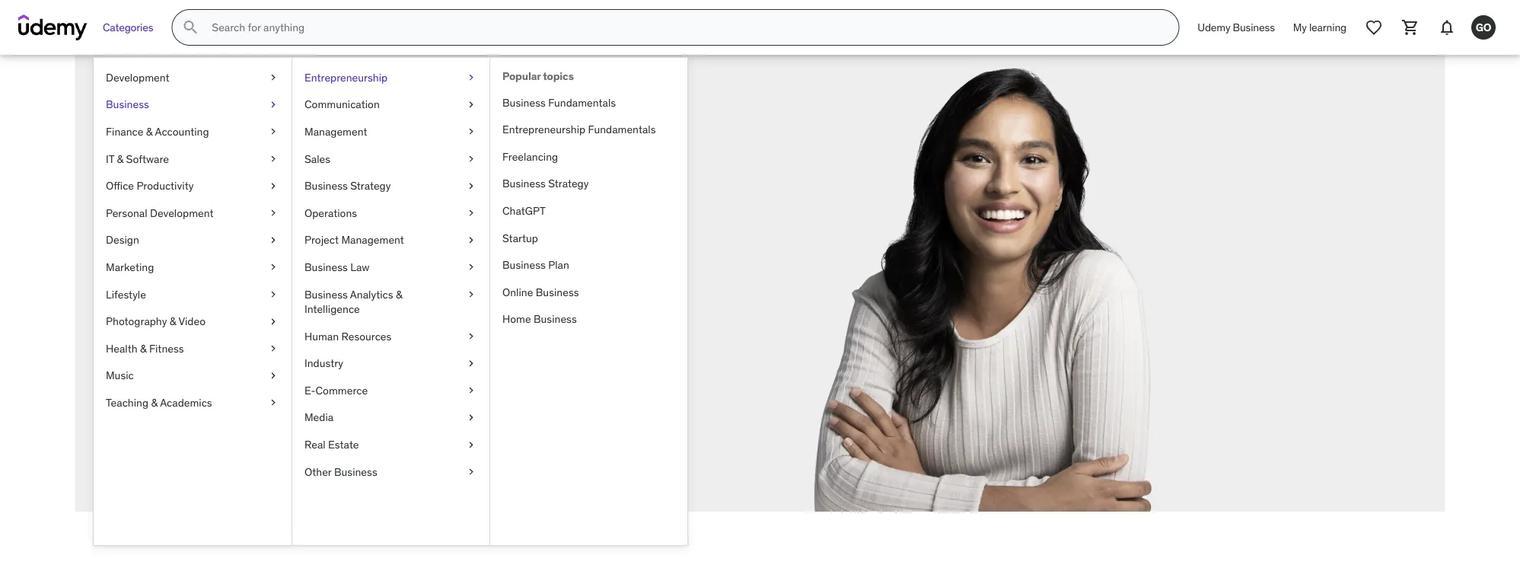 Task type: describe. For each thing, give the bounding box(es) containing it.
xsmall image for communication
[[465, 97, 477, 112]]

instructor
[[375, 284, 438, 303]]

business plan link
[[490, 252, 688, 279]]

xsmall image for management
[[465, 124, 477, 139]]

xsmall image for marketing
[[267, 260, 279, 275]]

development inside personal development link
[[150, 206, 214, 220]]

media link
[[292, 404, 490, 431]]

human resources link
[[292, 323, 490, 350]]

e-commerce link
[[292, 377, 490, 404]]

& for academics
[[151, 396, 158, 409]]

online business
[[503, 285, 579, 299]]

go
[[1476, 20, 1492, 34]]

xsmall image for music
[[267, 368, 279, 383]]

with
[[299, 233, 380, 280]]

project management
[[305, 233, 404, 247]]

xsmall image for development
[[267, 70, 279, 85]]

estate
[[328, 438, 359, 451]]

entrepreneurship fundamentals
[[503, 123, 656, 136]]

development link
[[94, 64, 292, 91]]

xsmall image for other business
[[465, 464, 477, 479]]

xsmall image for health & fitness
[[267, 341, 279, 356]]

us
[[386, 233, 427, 280]]

business plan
[[503, 258, 569, 272]]

design link
[[94, 227, 292, 254]]

freelancing link
[[490, 143, 688, 170]]

photography
[[106, 314, 167, 328]]

xsmall image for lifestyle
[[267, 287, 279, 302]]

online business link
[[490, 279, 688, 306]]

teaching & academics link
[[94, 389, 292, 416]]

xsmall image for real estate
[[465, 437, 477, 452]]

learning
[[1310, 20, 1347, 34]]

my
[[1293, 20, 1307, 34]]

software
[[126, 152, 169, 165]]

udemy business link
[[1189, 9, 1284, 46]]

my learning link
[[1284, 9, 1356, 46]]

entrepreneurship fundamentals link
[[490, 116, 688, 143]]

intelligence
[[305, 302, 360, 316]]

academics
[[160, 396, 212, 409]]

video
[[179, 314, 206, 328]]

design
[[106, 233, 139, 247]]

your
[[410, 305, 437, 323]]

and
[[441, 284, 465, 303]]

xsmall image for office productivity
[[267, 178, 279, 193]]

business fundamentals
[[503, 95, 616, 109]]

xsmall image for e-commerce
[[465, 383, 477, 398]]

including
[[347, 305, 406, 323]]

business link
[[94, 91, 292, 118]]

e-
[[305, 383, 316, 397]]

personal development link
[[94, 199, 292, 227]]

communication link
[[292, 91, 490, 118]]

business down estate at left
[[334, 465, 377, 478]]

office productivity link
[[94, 172, 292, 199]]

come
[[299, 191, 404, 238]]

chatgpt
[[503, 204, 546, 218]]

real
[[305, 438, 326, 451]]

business down startup
[[503, 258, 546, 272]]

business inside business analytics & intelligence
[[305, 287, 348, 301]]

plan
[[548, 258, 569, 272]]

udemy
[[1198, 20, 1231, 34]]

xsmall image for business
[[267, 97, 279, 112]]

business law link
[[292, 254, 490, 281]]

other
[[305, 465, 332, 478]]

teaching
[[106, 396, 149, 409]]

personal development
[[106, 206, 214, 220]]

an
[[356, 284, 372, 303]]

submit search image
[[181, 18, 200, 37]]

—
[[331, 305, 344, 323]]

startup link
[[490, 224, 688, 252]]

e-commerce
[[305, 383, 368, 397]]

1 horizontal spatial business strategy link
[[490, 170, 688, 197]]

wishlist image
[[1365, 18, 1383, 37]]

xsmall image for teaching & academics
[[267, 395, 279, 410]]

business up chatgpt
[[503, 177, 546, 190]]

business inside 'link'
[[503, 95, 546, 109]]

home
[[503, 312, 531, 326]]

& inside business analytics & intelligence
[[396, 287, 402, 301]]

xsmall image for personal development
[[267, 206, 279, 220]]

business down plan
[[536, 285, 579, 299]]

other business link
[[292, 458, 490, 485]]

startup
[[503, 231, 538, 245]]

chatgpt link
[[490, 197, 688, 224]]

business right udemy at top
[[1233, 20, 1275, 34]]

home business
[[503, 312, 577, 326]]

it & software link
[[94, 145, 292, 172]]

sales
[[305, 152, 331, 165]]

entrepreneurship for entrepreneurship
[[305, 70, 388, 84]]

entrepreneurship link
[[292, 64, 490, 91]]

accounting
[[155, 125, 209, 138]]

xsmall image for project management
[[465, 233, 477, 248]]

media
[[305, 411, 334, 424]]

teaching & academics
[[106, 396, 212, 409]]



Task type: locate. For each thing, give the bounding box(es) containing it.
project
[[305, 233, 339, 247]]

strategy for rightmost business strategy link
[[548, 177, 589, 190]]

0 horizontal spatial business strategy
[[305, 179, 391, 193]]

xsmall image inside project management link
[[465, 233, 477, 248]]

xsmall image inside design link
[[267, 233, 279, 248]]

xsmall image inside health & fitness link
[[267, 341, 279, 356]]

xsmall image inside sales link
[[465, 151, 477, 166]]

online
[[503, 285, 533, 299]]

change
[[469, 284, 516, 303]]

xsmall image for design
[[267, 233, 279, 248]]

& inside the finance & accounting link
[[146, 125, 153, 138]]

xsmall image inside "media" link
[[465, 410, 477, 425]]

xsmall image for it & software
[[267, 151, 279, 166]]

xsmall image inside 'business analytics & intelligence' link
[[465, 287, 477, 302]]

marketing
[[106, 260, 154, 274]]

xsmall image for business law
[[465, 260, 477, 275]]

finance
[[106, 125, 143, 138]]

1 vertical spatial entrepreneurship
[[503, 123, 586, 136]]

strategy inside entrepreneurship element
[[548, 177, 589, 190]]

& left video
[[170, 314, 176, 328]]

management
[[305, 125, 367, 138], [341, 233, 404, 247]]

xsmall image inside the finance & accounting link
[[267, 124, 279, 139]]

shopping cart with 0 items image
[[1402, 18, 1420, 37]]

fundamentals for entrepreneurship fundamentals
[[588, 123, 656, 136]]

1 vertical spatial fundamentals
[[588, 123, 656, 136]]

& right finance
[[146, 125, 153, 138]]

home business link
[[490, 306, 688, 333]]

xsmall image inside development link
[[267, 70, 279, 85]]

& inside health & fitness link
[[140, 341, 147, 355]]

popular topics
[[503, 69, 574, 83]]

xsmall image for media
[[465, 410, 477, 425]]

development down office productivity 'link' on the top left
[[150, 206, 214, 220]]

0 vertical spatial entrepreneurship
[[305, 70, 388, 84]]

it
[[106, 152, 114, 165]]

it & software
[[106, 152, 169, 165]]

fundamentals
[[548, 95, 616, 109], [588, 123, 656, 136]]

fitness
[[149, 341, 184, 355]]

xsmall image for business analytics & intelligence
[[465, 287, 477, 302]]

xsmall image inside operations link
[[465, 206, 477, 220]]

business strategy up operations
[[305, 179, 391, 193]]

entrepreneurship for entrepreneurship fundamentals
[[503, 123, 586, 136]]

xsmall image
[[267, 70, 279, 85], [465, 97, 477, 112], [267, 151, 279, 166], [267, 206, 279, 220], [267, 233, 279, 248], [465, 233, 477, 248], [267, 260, 279, 275], [267, 314, 279, 329], [465, 329, 477, 344], [267, 341, 279, 356], [465, 356, 477, 371], [267, 395, 279, 410], [465, 410, 477, 425], [465, 464, 477, 479]]

xsmall image for human resources
[[465, 329, 477, 344]]

udemy image
[[18, 14, 88, 40]]

& right 'analytics'
[[396, 287, 402, 301]]

personal
[[106, 206, 147, 220]]

xsmall image inside human resources link
[[465, 329, 477, 344]]

& for software
[[117, 152, 124, 165]]

&
[[146, 125, 153, 138], [117, 152, 124, 165], [396, 287, 402, 301], [170, 314, 176, 328], [140, 341, 147, 355], [151, 396, 158, 409]]

xsmall image for business strategy
[[465, 178, 477, 193]]

law
[[350, 260, 370, 274]]

other business
[[305, 465, 377, 478]]

xsmall image inside the e-commerce link
[[465, 383, 477, 398]]

xsmall image inside marketing link
[[267, 260, 279, 275]]

entrepreneurship up communication
[[305, 70, 388, 84]]

business strategy for the left business strategy link
[[305, 179, 391, 193]]

0 vertical spatial fundamentals
[[548, 95, 616, 109]]

xsmall image for finance & accounting
[[267, 124, 279, 139]]

lives
[[299, 305, 328, 323]]

operations link
[[292, 199, 490, 227]]

human
[[305, 329, 339, 343]]

business down popular
[[503, 95, 546, 109]]

business strategy link up startup link
[[490, 170, 688, 197]]

xsmall image inside the teaching & academics link
[[267, 395, 279, 410]]

development inside development link
[[106, 70, 169, 84]]

& right it
[[117, 152, 124, 165]]

office productivity
[[106, 179, 194, 193]]

resources
[[341, 329, 392, 343]]

categories button
[[94, 9, 162, 46]]

management up law
[[341, 233, 404, 247]]

business strategy
[[503, 177, 589, 190], [305, 179, 391, 193]]

xsmall image inside photography & video link
[[267, 314, 279, 329]]

xsmall image inside it & software link
[[267, 151, 279, 166]]

business analytics & intelligence link
[[292, 281, 490, 323]]

business strategy inside entrepreneurship element
[[503, 177, 589, 190]]

notifications image
[[1438, 18, 1457, 37]]

human resources
[[305, 329, 392, 343]]

strategy for the left business strategy link
[[350, 179, 391, 193]]

xsmall image for operations
[[465, 206, 477, 220]]

& right "health"
[[140, 341, 147, 355]]

business up operations
[[305, 179, 348, 193]]

health
[[106, 341, 137, 355]]

xsmall image for entrepreneurship
[[465, 70, 477, 85]]

1 vertical spatial management
[[341, 233, 404, 247]]

xsmall image for sales
[[465, 151, 477, 166]]

business analytics & intelligence
[[305, 287, 402, 316]]

& inside the teaching & academics link
[[151, 396, 158, 409]]

lifestyle link
[[94, 281, 292, 308]]

business up intelligence
[[305, 287, 348, 301]]

business strategy for rightmost business strategy link
[[503, 177, 589, 190]]

fundamentals down the business fundamentals 'link'
[[588, 123, 656, 136]]

music link
[[94, 362, 292, 389]]

strategy down freelancing link
[[548, 177, 589, 190]]

0 horizontal spatial entrepreneurship
[[305, 70, 388, 84]]

xsmall image inside office productivity 'link'
[[267, 178, 279, 193]]

project management link
[[292, 227, 490, 254]]

& inside photography & video link
[[170, 314, 176, 328]]

0 horizontal spatial business strategy link
[[292, 172, 490, 199]]

fundamentals up entrepreneurship fundamentals
[[548, 95, 616, 109]]

& inside it & software link
[[117, 152, 124, 165]]

xsmall image inside business strategy link
[[465, 178, 477, 193]]

xsmall image inside management link
[[465, 124, 477, 139]]

operations
[[305, 206, 357, 220]]

xsmall image inside communication link
[[465, 97, 477, 112]]

music
[[106, 369, 134, 382]]

come teach with us become an instructor and change lives — including your own
[[299, 191, 516, 323]]

1 horizontal spatial entrepreneurship
[[503, 123, 586, 136]]

teach
[[410, 191, 509, 238]]

0 vertical spatial management
[[305, 125, 367, 138]]

& for fitness
[[140, 341, 147, 355]]

xsmall image for industry
[[465, 356, 477, 371]]

real estate link
[[292, 431, 490, 458]]

management link
[[292, 118, 490, 145]]

management inside project management link
[[341, 233, 404, 247]]

industry
[[305, 356, 343, 370]]

finance & accounting
[[106, 125, 209, 138]]

commerce
[[316, 383, 368, 397]]

management down communication
[[305, 125, 367, 138]]

entrepreneurship element
[[490, 58, 688, 545]]

popular
[[503, 69, 541, 83]]

real estate
[[305, 438, 359, 451]]

Search for anything text field
[[209, 14, 1161, 40]]

marketing link
[[94, 254, 292, 281]]

management inside management link
[[305, 125, 367, 138]]

xsmall image inside business link
[[267, 97, 279, 112]]

photography & video link
[[94, 308, 292, 335]]

business
[[1233, 20, 1275, 34], [503, 95, 546, 109], [106, 98, 149, 111], [503, 177, 546, 190], [305, 179, 348, 193], [503, 258, 546, 272], [305, 260, 348, 274], [536, 285, 579, 299], [305, 287, 348, 301], [534, 312, 577, 326], [334, 465, 377, 478]]

business law
[[305, 260, 370, 274]]

& for accounting
[[146, 125, 153, 138]]

1 vertical spatial development
[[150, 206, 214, 220]]

finance & accounting link
[[94, 118, 292, 145]]

fundamentals for business fundamentals
[[548, 95, 616, 109]]

xsmall image inside business law link
[[465, 260, 477, 275]]

business strategy link down management link
[[292, 172, 490, 199]]

sales link
[[292, 145, 490, 172]]

xsmall image inside personal development link
[[267, 206, 279, 220]]

own
[[441, 305, 468, 323]]

1 horizontal spatial business strategy
[[503, 177, 589, 190]]

industry link
[[292, 350, 490, 377]]

xsmall image inside lifestyle link
[[267, 287, 279, 302]]

development
[[106, 70, 169, 84], [150, 206, 214, 220]]

udemy business
[[1198, 20, 1275, 34]]

business down online business
[[534, 312, 577, 326]]

& right teaching
[[151, 396, 158, 409]]

xsmall image inside music link
[[267, 368, 279, 383]]

topics
[[543, 69, 574, 83]]

0 vertical spatial development
[[106, 70, 169, 84]]

xsmall image inside real estate link
[[465, 437, 477, 452]]

& for video
[[170, 314, 176, 328]]

fundamentals inside 'link'
[[548, 95, 616, 109]]

xsmall image inside entrepreneurship link
[[465, 70, 477, 85]]

business fundamentals link
[[490, 89, 688, 116]]

xsmall image for photography & video
[[267, 314, 279, 329]]

business strategy down 'freelancing'
[[503, 177, 589, 190]]

health & fitness link
[[94, 335, 292, 362]]

office
[[106, 179, 134, 193]]

go link
[[1466, 9, 1502, 46]]

xsmall image
[[465, 70, 477, 85], [267, 97, 279, 112], [267, 124, 279, 139], [465, 124, 477, 139], [465, 151, 477, 166], [267, 178, 279, 193], [465, 178, 477, 193], [465, 206, 477, 220], [465, 260, 477, 275], [267, 287, 279, 302], [465, 287, 477, 302], [267, 368, 279, 383], [465, 383, 477, 398], [465, 437, 477, 452]]

business up become
[[305, 260, 348, 274]]

1 horizontal spatial strategy
[[548, 177, 589, 190]]

strategy down sales link
[[350, 179, 391, 193]]

lifestyle
[[106, 287, 146, 301]]

entrepreneurship up 'freelancing'
[[503, 123, 586, 136]]

communication
[[305, 98, 380, 111]]

freelancing
[[503, 150, 558, 163]]

xsmall image inside 'industry' link
[[465, 356, 477, 371]]

development down categories dropdown button in the left of the page
[[106, 70, 169, 84]]

business up finance
[[106, 98, 149, 111]]

photography & video
[[106, 314, 206, 328]]

0 horizontal spatial strategy
[[350, 179, 391, 193]]

productivity
[[137, 179, 194, 193]]

xsmall image inside other business link
[[465, 464, 477, 479]]

entrepreneurship
[[305, 70, 388, 84], [503, 123, 586, 136]]



Task type: vqa. For each thing, say whether or not it's contained in the screenshot.
B2B
no



